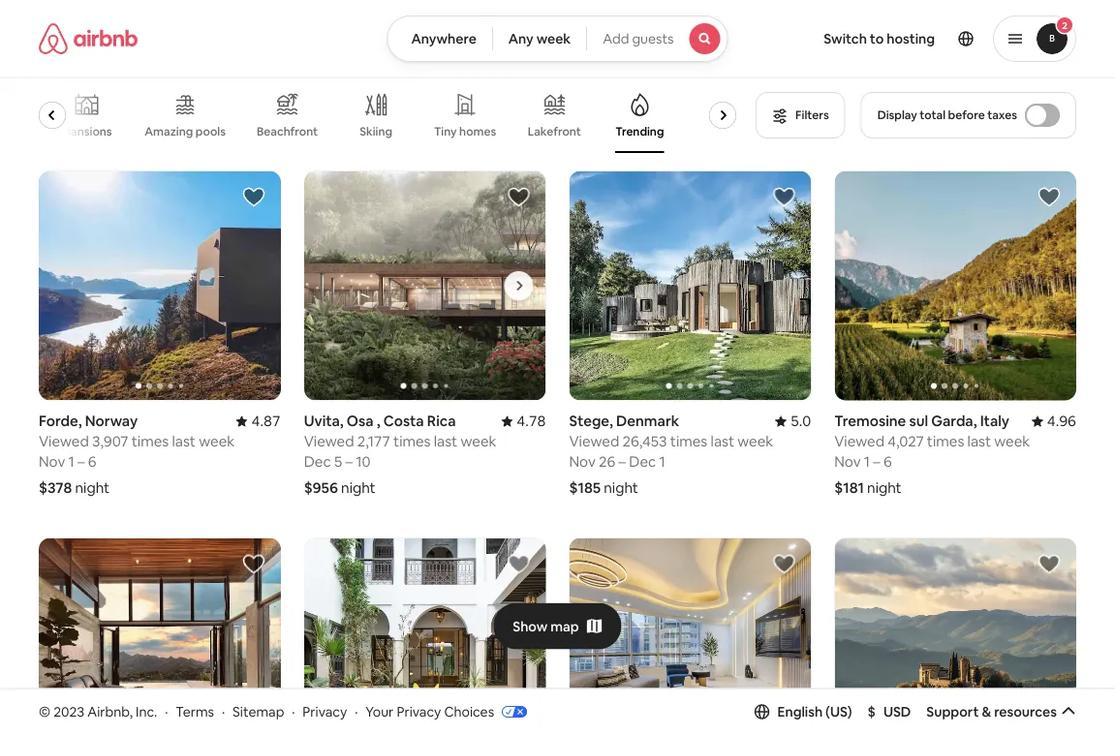 Task type: describe. For each thing, give the bounding box(es) containing it.
group containing mansions
[[39, 78, 752, 153]]

forde, norway viewed 3,907 times last week nov 1 – 6 $378 night
[[39, 412, 235, 498]]

your
[[366, 703, 394, 721]]

26,453
[[623, 432, 667, 451]]

– inside the tulbagh, south africa viewed 8,864 times last week mar 31 – apr 5 $126 night
[[350, 85, 357, 104]]

2 · from the left
[[222, 703, 225, 721]]

tulbagh, south africa viewed 8,864 times last week mar 31 – apr 5 $126 night
[[304, 44, 501, 130]]

4.89
[[517, 44, 546, 63]]

last inside "forde, norway viewed 3,907 times last week nov 1 – 6 $378 night"
[[172, 432, 196, 451]]

times inside the tulbagh, south africa viewed 8,864 times last week mar 31 – apr 5 $126 night
[[398, 65, 435, 84]]

usd
[[884, 703, 911, 721]]

©
[[39, 703, 51, 721]]

beachfront
[[257, 124, 318, 139]]

nov for 10
[[39, 85, 65, 104]]

add to wishlist: tremosine sul garda, italy image
[[1038, 185, 1061, 209]]

sul
[[910, 412, 929, 431]]

4.78 out of 5 average rating image
[[501, 412, 546, 431]]

5 inside the tulbagh, south africa viewed 8,864 times last week mar 31 – apr 5 $126 night
[[388, 85, 396, 104]]

stege,
[[569, 412, 613, 431]]

week inside walden, colorado viewed 2,591 times last week dec 10 – 15 $105 night
[[727, 65, 763, 84]]

4.96 out of 5 average rating image
[[1032, 412, 1077, 431]]

display total before taxes button
[[861, 92, 1077, 139]]

anywhere button
[[387, 16, 493, 62]]

tremosine
[[835, 412, 906, 431]]

map
[[551, 618, 579, 635]]

farms
[[709, 124, 742, 139]]

viewed inside the tulbagh, south africa viewed 8,864 times last week mar 31 – apr 5 $126 night
[[304, 65, 354, 84]]

forde,
[[39, 412, 82, 431]]

2023
[[53, 703, 84, 721]]

night inside the tulbagh, south africa viewed 8,864 times last week mar 31 – apr 5 $126 night
[[339, 111, 373, 130]]

26
[[599, 453, 616, 472]]

– inside stege, denmark viewed 26,453 times last week nov 26 – dec 1 $185 night
[[619, 453, 626, 472]]

week inside button
[[537, 30, 571, 47]]

switch to hosting link
[[812, 18, 947, 59]]

tiny homes
[[434, 124, 497, 139]]

19,205
[[888, 65, 931, 84]]

rica
[[427, 412, 456, 431]]

privacy link
[[303, 703, 347, 721]]

&
[[982, 703, 992, 721]]

1 inside "forde, norway viewed 3,907 times last week nov 1 – 6 $378 night"
[[68, 453, 74, 472]]

week inside kittilä, finland viewed 9,645 times last week nov 10 – 15 $154 night
[[199, 65, 235, 84]]

terms
[[176, 703, 214, 721]]

night inside walden, colorado viewed 2,591 times last week dec 10 – 15 $105 night
[[604, 111, 639, 130]]

italy
[[981, 412, 1010, 431]]

walden,
[[569, 44, 625, 63]]

english (us) button
[[755, 703, 853, 721]]

pools
[[196, 124, 226, 139]]

dec for uvita, osa , costa rica viewed 2,177 times last week dec 5 – 10 $956 night
[[304, 453, 331, 472]]

to
[[870, 30, 884, 47]]

(us)
[[826, 703, 853, 721]]

add to wishlist: stege, denmark image
[[773, 185, 796, 209]]

your privacy choices
[[366, 703, 494, 721]]

support & resources button
[[927, 703, 1077, 721]]

last inside uvita, osa , costa rica viewed 2,177 times last week dec 5 – 10 $956 night
[[434, 432, 458, 451]]

3,907
[[92, 432, 128, 451]]

nov for 26
[[569, 453, 596, 472]]

nov inside tremosine sul garda, italy viewed 4,027 times last week nov 1 – 6 $181 night
[[835, 453, 861, 472]]

4 · from the left
[[355, 703, 358, 721]]

show map button
[[494, 603, 622, 650]]

– inside kittilä, finland viewed 9,645 times last week nov 10 – 15 $154 night
[[86, 85, 94, 104]]

switch
[[824, 30, 867, 47]]

,
[[377, 412, 380, 431]]

english (us)
[[778, 703, 853, 721]]

4.85 out of 5 average rating image
[[1032, 44, 1077, 63]]

support & resources
[[927, 703, 1057, 721]]

amazing pools
[[145, 124, 226, 139]]

terms · sitemap · privacy
[[176, 703, 347, 721]]

filters
[[796, 108, 829, 123]]

2,591
[[623, 65, 657, 84]]

apr
[[361, 85, 385, 104]]

night inside kittilä, finland viewed 9,645 times last week nov 10 – 15 $154 night
[[74, 111, 108, 130]]

night inside tremosine sul garda, italy viewed 4,027 times last week nov 1 – 6 $181 night
[[867, 479, 902, 498]]

15 for nov 10 – 15
[[97, 85, 111, 104]]

add
[[603, 30, 629, 47]]

5.0 out of 5 average rating image
[[775, 412, 811, 431]]

week inside uvita, osa , costa rica viewed 2,177 times last week dec 5 – 10 $956 night
[[461, 432, 497, 451]]

indonesia
[[922, 44, 988, 63]]

$378
[[39, 479, 72, 498]]

© 2023 airbnb, inc. ·
[[39, 703, 168, 721]]

anywhere
[[411, 30, 477, 47]]

15 for dec 10 – 15
[[628, 85, 642, 104]]

$181
[[835, 479, 864, 498]]

4.87 out of 5 average rating image
[[236, 412, 281, 431]]

$ usd
[[868, 703, 911, 721]]

sitemap
[[233, 703, 284, 721]]

4.78
[[517, 412, 546, 431]]

$154
[[39, 111, 71, 130]]

viewed inside walden, colorado viewed 2,591 times last week dec 10 – 15 $105 night
[[569, 65, 620, 84]]

12
[[862, 85, 876, 104]]

4.87
[[252, 412, 281, 431]]

skiing
[[360, 124, 393, 139]]

$
[[868, 703, 876, 721]]

inc.
[[136, 703, 157, 721]]

add guests
[[603, 30, 674, 47]]

any
[[509, 30, 534, 47]]

31
[[333, 85, 347, 104]]

amazing
[[145, 124, 193, 139]]

any week
[[509, 30, 571, 47]]

south
[[366, 44, 407, 63]]



Task type: locate. For each thing, give the bounding box(es) containing it.
1 horizontal spatial 1
[[660, 453, 666, 472]]

walden, colorado viewed 2,591 times last week dec 10 – 15 $105 night
[[569, 44, 763, 130]]

10
[[68, 85, 83, 104], [600, 85, 614, 104], [356, 453, 371, 472]]

$956
[[304, 479, 338, 498]]

15 inside kittilä, finland viewed 9,645 times last week nov 10 – 15 $154 night
[[97, 85, 111, 104]]

dec inside walden, colorado viewed 2,591 times last week dec 10 – 15 $105 night
[[569, 85, 597, 104]]

week
[[537, 30, 571, 47], [199, 65, 235, 84], [465, 65, 501, 84], [727, 65, 763, 84], [1001, 65, 1037, 84], [199, 432, 235, 451], [461, 432, 497, 451], [738, 432, 774, 451], [995, 432, 1031, 451]]

last down africa
[[439, 65, 462, 84]]

2 6 from the left
[[884, 453, 893, 472]]

0 horizontal spatial 6
[[88, 453, 97, 472]]

dec inside stege, denmark viewed 26,453 times last week nov 26 – dec 1 $185 night
[[629, 453, 656, 472]]

nov up the $378
[[39, 453, 65, 472]]

1 horizontal spatial 6
[[884, 453, 893, 472]]

last inside kittilä, finland viewed 9,645 times last week nov 10 – 15 $154 night
[[172, 65, 196, 84]]

night right $181
[[867, 479, 902, 498]]

viewed down kittilä,
[[39, 65, 89, 84]]

add to wishlist: forde, norway image
[[242, 185, 265, 209]]

last down italy
[[968, 432, 992, 451]]

sitemap link
[[233, 703, 284, 721]]

add to wishlist: dubai, uae image
[[773, 553, 796, 576]]

1 horizontal spatial privacy
[[397, 703, 441, 721]]

1 privacy from the left
[[303, 703, 347, 721]]

6 down 3,907
[[88, 453, 97, 472]]

colorado
[[628, 44, 692, 63]]

costa
[[384, 412, 424, 431]]

17
[[890, 85, 904, 104]]

viewed up 12
[[835, 65, 885, 84]]

times inside stege, denmark viewed 26,453 times last week nov 26 – dec 1 $185 night
[[671, 432, 708, 451]]

0 horizontal spatial 5
[[334, 453, 342, 472]]

– right "26"
[[619, 453, 626, 472]]

any week button
[[492, 16, 588, 62]]

osa
[[347, 412, 374, 431]]

privacy left 'your' on the left bottom of the page
[[303, 703, 347, 721]]

viewed
[[39, 65, 89, 84], [304, 65, 354, 84], [569, 65, 620, 84], [835, 65, 885, 84], [39, 432, 89, 451], [304, 432, 354, 451], [569, 432, 620, 451], [835, 432, 885, 451]]

times down africa
[[398, 65, 435, 84]]

– inside walden, colorado viewed 2,591 times last week dec 10 – 15 $105 night
[[618, 85, 625, 104]]

airbnb,
[[87, 703, 133, 721]]

– left '17'
[[879, 85, 886, 104]]

nov for 1
[[39, 453, 65, 472]]

5 right apr
[[388, 85, 396, 104]]

·
[[165, 703, 168, 721], [222, 703, 225, 721], [292, 703, 295, 721], [355, 703, 358, 721]]

– down tremosine
[[874, 453, 881, 472]]

last up farms
[[701, 65, 724, 84]]

trending
[[616, 124, 664, 139]]

last
[[172, 65, 196, 84], [439, 65, 462, 84], [701, 65, 724, 84], [974, 65, 998, 84], [172, 432, 196, 451], [434, 432, 458, 451], [711, 432, 735, 451], [968, 432, 992, 451]]

last down indonesia
[[974, 65, 998, 84]]

1 1 from the left
[[68, 453, 74, 472]]

resources
[[995, 703, 1057, 721]]

night down '17'
[[872, 111, 907, 130]]

1 · from the left
[[165, 703, 168, 721]]

15 down 2,591
[[628, 85, 642, 104]]

10 inside walden, colorado viewed 2,591 times last week dec 10 – 15 $105 night
[[600, 85, 614, 104]]

viewed down uvita,
[[304, 432, 354, 451]]

viewed down "stege,"
[[569, 432, 620, 451]]

$126
[[304, 111, 336, 130]]

profile element
[[752, 0, 1077, 78]]

times inside kittilä, finland viewed 9,645 times last week nov 10 – 15 $154 night
[[132, 65, 169, 84]]

night right $154
[[74, 111, 108, 130]]

10 inside kittilä, finland viewed 9,645 times last week nov 10 – 15 $154 night
[[68, 85, 83, 104]]

viewed down "forde," on the bottom left of the page
[[39, 432, 89, 451]]

night
[[74, 111, 108, 130], [339, 111, 373, 130], [604, 111, 639, 130], [872, 111, 907, 130], [75, 479, 110, 498], [341, 479, 376, 498], [604, 479, 639, 498], [867, 479, 902, 498]]

show
[[513, 618, 548, 635]]

nov inside stege, denmark viewed 26,453 times last week nov 26 – dec 1 $185 night
[[569, 453, 596, 472]]

add guests button
[[587, 16, 728, 62]]

week inside stege, denmark viewed 26,453 times last week nov 26 – dec 1 $185 night
[[738, 432, 774, 451]]

0 vertical spatial 5
[[388, 85, 396, 104]]

week inside tremosine sul garda, italy viewed 4,027 times last week nov 1 – 6 $181 night
[[995, 432, 1031, 451]]

2 button
[[993, 16, 1077, 62]]

6 inside "forde, norway viewed 3,907 times last week nov 1 – 6 $378 night"
[[88, 453, 97, 472]]

last inside the tulbagh, south africa viewed 8,864 times last week mar 31 – apr 5 $126 night
[[439, 65, 462, 84]]

uvita,
[[304, 412, 344, 431]]

norway
[[85, 412, 138, 431]]

times inside "forde, norway viewed 3,907 times last week nov 1 – 6 $378 night"
[[132, 432, 169, 451]]

add to wishlist: calaca, philippines image
[[242, 553, 265, 576]]

hosting
[[887, 30, 935, 47]]

english
[[778, 703, 823, 721]]

4.89 out of 5 average rating image
[[501, 44, 546, 63]]

week inside the tulbagh, south africa viewed 8,864 times last week mar 31 – apr 5 $126 night
[[465, 65, 501, 84]]

times right 9,645
[[132, 65, 169, 84]]

night inside "forde, norway viewed 3,907 times last week nov 1 – 6 $378 night"
[[75, 479, 110, 498]]

$499
[[835, 111, 869, 130]]

1 up $181
[[864, 453, 870, 472]]

1 inside stege, denmark viewed 26,453 times last week nov 26 – dec 1 $185 night
[[660, 453, 666, 472]]

show map
[[513, 618, 579, 635]]

homes
[[460, 124, 497, 139]]

– inside uvita, osa , costa rica viewed 2,177 times last week dec 5 – 10 $956 night
[[346, 453, 353, 472]]

night right $105
[[604, 111, 639, 130]]

– down "forde," on the bottom left of the page
[[78, 453, 85, 472]]

2
[[1062, 19, 1068, 31]]

– inside "forde, norway viewed 3,907 times last week nov 1 – 6 $378 night"
[[78, 453, 85, 472]]

night right the $378
[[75, 479, 110, 498]]

your privacy choices link
[[366, 703, 527, 722]]

add to wishlist: llaés, spain image
[[1038, 553, 1061, 576]]

– down 9,645
[[86, 85, 94, 104]]

6 inside tremosine sul garda, italy viewed 4,027 times last week nov 1 – 6 $181 night
[[884, 453, 893, 472]]

tiny
[[434, 124, 457, 139]]

dec up "$956"
[[304, 453, 331, 472]]

1 up the $378
[[68, 453, 74, 472]]

1 horizontal spatial 15
[[628, 85, 642, 104]]

viewed inside stege, denmark viewed 26,453 times last week nov 26 – dec 1 $185 night
[[569, 432, 620, 451]]

week inside "forde, norway viewed 3,907 times last week nov 1 – 6 $378 night"
[[199, 432, 235, 451]]

10 for nov
[[68, 85, 83, 104]]

6 down '4,027'
[[884, 453, 893, 472]]

8,864
[[358, 65, 395, 84]]

times inside tremosine sul garda, italy viewed 4,027 times last week nov 1 – 6 $181 night
[[927, 432, 965, 451]]

3 · from the left
[[292, 703, 295, 721]]

4.96
[[1048, 412, 1077, 431]]

dec down 26,453
[[629, 453, 656, 472]]

1 15 from the left
[[97, 85, 111, 104]]

garda,
[[932, 412, 977, 431]]

denmark
[[616, 412, 680, 431]]

15 inside walden, colorado viewed 2,591 times last week dec 10 – 15 $105 night
[[628, 85, 642, 104]]

0 horizontal spatial 1
[[68, 453, 74, 472]]

nov inside "forde, norway viewed 3,907 times last week nov 1 – 6 $378 night"
[[39, 453, 65, 472]]

add to wishlist: uvita, osa , costa rica image
[[507, 185, 531, 209]]

15 down 9,645
[[97, 85, 111, 104]]

week inside abiansemal, indonesia viewed 19,205 times last week jan 12 – 17 $499 night
[[1001, 65, 1037, 84]]

5 up "$956"
[[334, 453, 342, 472]]

1 horizontal spatial 10
[[356, 453, 371, 472]]

stege, denmark viewed 26,453 times last week nov 26 – dec 1 $185 night
[[569, 412, 774, 498]]

times down indonesia
[[934, 65, 971, 84]]

nov inside kittilä, finland viewed 9,645 times last week nov 10 – 15 $154 night
[[39, 85, 65, 104]]

5
[[388, 85, 396, 104], [334, 453, 342, 472]]

night down "26"
[[604, 479, 639, 498]]

guests
[[632, 30, 674, 47]]

last up amazing pools
[[172, 65, 196, 84]]

last right 26,453
[[711, 432, 735, 451]]

0 horizontal spatial 15
[[97, 85, 111, 104]]

mansions
[[61, 124, 112, 139]]

times down colorado
[[660, 65, 697, 84]]

1 vertical spatial 5
[[334, 453, 342, 472]]

none search field containing anywhere
[[387, 16, 728, 62]]

times inside walden, colorado viewed 2,591 times last week dec 10 – 15 $105 night
[[660, 65, 697, 84]]

taxes
[[988, 108, 1018, 123]]

display total before taxes
[[878, 108, 1018, 123]]

1 horizontal spatial dec
[[569, 85, 597, 104]]

dec inside uvita, osa , costa rica viewed 2,177 times last week dec 5 – 10 $956 night
[[304, 453, 331, 472]]

dec for stege, denmark viewed 26,453 times last week nov 26 – dec 1 $185 night
[[629, 453, 656, 472]]

last inside walden, colorado viewed 2,591 times last week dec 10 – 15 $105 night
[[701, 65, 724, 84]]

times inside uvita, osa , costa rica viewed 2,177 times last week dec 5 – 10 $956 night
[[394, 432, 431, 451]]

0 horizontal spatial dec
[[304, 453, 331, 472]]

times inside abiansemal, indonesia viewed 19,205 times last week jan 12 – 17 $499 night
[[934, 65, 971, 84]]

1 horizontal spatial 5
[[388, 85, 396, 104]]

abiansemal,
[[835, 44, 919, 63]]

– right 31
[[350, 85, 357, 104]]

night inside abiansemal, indonesia viewed 19,205 times last week jan 12 – 17 $499 night
[[872, 111, 907, 130]]

last down rica
[[434, 432, 458, 451]]

privacy right 'your' on the left bottom of the page
[[397, 703, 441, 721]]

lakefront
[[528, 124, 581, 139]]

2,177
[[358, 432, 390, 451]]

times right 3,907
[[132, 432, 169, 451]]

15
[[97, 85, 111, 104], [628, 85, 642, 104]]

nov up $154
[[39, 85, 65, 104]]

night inside uvita, osa , costa rica viewed 2,177 times last week dec 5 – 10 $956 night
[[341, 479, 376, 498]]

group
[[39, 78, 752, 153], [39, 171, 281, 401], [304, 171, 546, 401], [569, 171, 811, 401], [835, 171, 1077, 401], [39, 538, 281, 736], [304, 538, 546, 736], [569, 538, 811, 736], [835, 538, 1077, 736]]

viewed inside uvita, osa , costa rica viewed 2,177 times last week dec 5 – 10 $956 night
[[304, 432, 354, 451]]

night right "$956"
[[341, 479, 376, 498]]

times down garda, at the right of the page
[[927, 432, 965, 451]]

None search field
[[387, 16, 728, 62]]

$105
[[569, 111, 601, 130]]

last right 3,907
[[172, 432, 196, 451]]

– down osa
[[346, 453, 353, 472]]

5 inside uvita, osa , costa rica viewed 2,177 times last week dec 5 – 10 $956 night
[[334, 453, 342, 472]]

total
[[920, 108, 946, 123]]

tremosine sul garda, italy viewed 4,027 times last week nov 1 – 6 $181 night
[[835, 412, 1031, 498]]

– down 2,591
[[618, 85, 625, 104]]

2 1 from the left
[[660, 453, 666, 472]]

finland
[[86, 44, 135, 63]]

last inside tremosine sul garda, italy viewed 4,027 times last week nov 1 – 6 $181 night
[[968, 432, 992, 451]]

9,645
[[92, 65, 129, 84]]

3 1 from the left
[[864, 453, 870, 472]]

last inside stege, denmark viewed 26,453 times last week nov 26 – dec 1 $185 night
[[711, 432, 735, 451]]

times
[[132, 65, 169, 84], [398, 65, 435, 84], [660, 65, 697, 84], [934, 65, 971, 84], [132, 432, 169, 451], [394, 432, 431, 451], [671, 432, 708, 451], [927, 432, 965, 451]]

mar
[[304, 85, 329, 104]]

viewed down tulbagh,
[[304, 65, 354, 84]]

times right 26,453
[[671, 432, 708, 451]]

10 inside uvita, osa , costa rica viewed 2,177 times last week dec 5 – 10 $956 night
[[356, 453, 371, 472]]

kittilä, finland viewed 9,645 times last week nov 10 – 15 $154 night
[[39, 44, 235, 130]]

tulbagh,
[[304, 44, 363, 63]]

add to wishlist: marrakech, morocco image
[[507, 553, 531, 576]]

viewed down tremosine
[[835, 432, 885, 451]]

· right terms
[[222, 703, 225, 721]]

uvita, osa , costa rica viewed 2,177 times last week dec 5 – 10 $956 night
[[304, 412, 497, 498]]

– inside tremosine sul garda, italy viewed 4,027 times last week nov 1 – 6 $181 night
[[874, 453, 881, 472]]

viewed inside "forde, norway viewed 3,907 times last week nov 1 – 6 $378 night"
[[39, 432, 89, 451]]

1 down 26,453
[[660, 453, 666, 472]]

night down 31
[[339, 111, 373, 130]]

· left 'your' on the left bottom of the page
[[355, 703, 358, 721]]

0 horizontal spatial privacy
[[303, 703, 347, 721]]

10 down 2,177
[[356, 453, 371, 472]]

last inside abiansemal, indonesia viewed 19,205 times last week jan 12 – 17 $499 night
[[974, 65, 998, 84]]

10 up $154
[[68, 85, 83, 104]]

2 horizontal spatial 1
[[864, 453, 870, 472]]

6
[[88, 453, 97, 472], [884, 453, 893, 472]]

10 for dec
[[600, 85, 614, 104]]

display
[[878, 108, 918, 123]]

2 15 from the left
[[628, 85, 642, 104]]

4.85
[[1048, 44, 1077, 63]]

times down 'costa'
[[394, 432, 431, 451]]

terms link
[[176, 703, 214, 721]]

nov up $181
[[835, 453, 861, 472]]

abiansemal, indonesia viewed 19,205 times last week jan 12 – 17 $499 night
[[835, 44, 1037, 130]]

viewed inside abiansemal, indonesia viewed 19,205 times last week jan 12 – 17 $499 night
[[835, 65, 885, 84]]

– inside abiansemal, indonesia viewed 19,205 times last week jan 12 – 17 $499 night
[[879, 85, 886, 104]]

· right inc.
[[165, 703, 168, 721]]

night inside stege, denmark viewed 26,453 times last week nov 26 – dec 1 $185 night
[[604, 479, 639, 498]]

–
[[86, 85, 94, 104], [350, 85, 357, 104], [618, 85, 625, 104], [879, 85, 886, 104], [78, 453, 85, 472], [346, 453, 353, 472], [619, 453, 626, 472], [874, 453, 881, 472]]

viewed down the walden,
[[569, 65, 620, 84]]

1 inside tremosine sul garda, italy viewed 4,027 times last week nov 1 – 6 $181 night
[[864, 453, 870, 472]]

1 6 from the left
[[88, 453, 97, 472]]

2 horizontal spatial dec
[[629, 453, 656, 472]]

nov left "26"
[[569, 453, 596, 472]]

2 privacy from the left
[[397, 703, 441, 721]]

10 up $105
[[600, 85, 614, 104]]

· left privacy link
[[292, 703, 295, 721]]

2 horizontal spatial 10
[[600, 85, 614, 104]]

viewed inside tremosine sul garda, italy viewed 4,027 times last week nov 1 – 6 $181 night
[[835, 432, 885, 451]]

0 horizontal spatial 10
[[68, 85, 83, 104]]

viewed inside kittilä, finland viewed 9,645 times last week nov 10 – 15 $154 night
[[39, 65, 89, 84]]

africa
[[410, 44, 451, 63]]

dec up $105
[[569, 85, 597, 104]]

filters button
[[756, 92, 846, 139]]

support
[[927, 703, 979, 721]]



Task type: vqa. For each thing, say whether or not it's contained in the screenshot.
Children Ages 2–12
no



